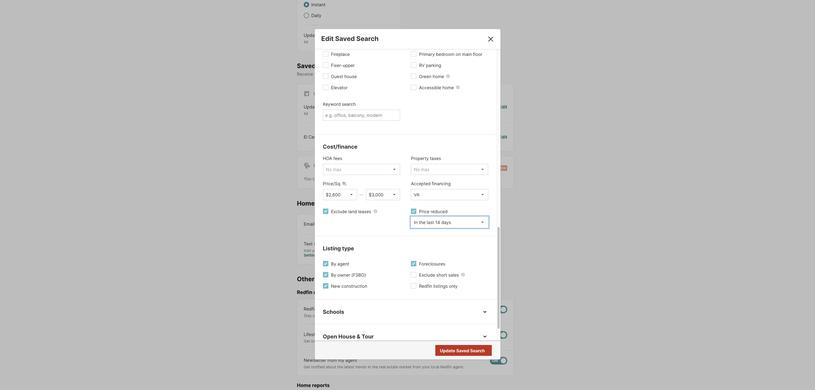 Task type: locate. For each thing, give the bounding box(es) containing it.
redfin inside newsletter from my agent get notified about the latest trends in the real estate market from your local redfin agent.
[[441, 365, 452, 370]]

types down daily
[[320, 33, 332, 38]]

tips
[[326, 332, 334, 338]]

a
[[421, 314, 423, 318]]

new construction
[[331, 284, 367, 289]]

0 horizontal spatial the
[[337, 365, 343, 370]]

2 get from the top
[[304, 365, 310, 370]]

2 vertical spatial update
[[440, 348, 455, 354]]

for left sale
[[314, 91, 322, 97]]

edit saved search dialog
[[315, 0, 501, 374]]

from
[[328, 358, 337, 363], [413, 365, 421, 370]]

1 vertical spatial all
[[304, 111, 308, 116]]

home for home tours
[[297, 200, 315, 207]]

0 horizontal spatial to
[[319, 314, 322, 318]]

None checkbox
[[490, 306, 508, 314], [490, 332, 508, 339], [490, 357, 508, 365], [490, 306, 508, 314], [490, 332, 508, 339], [490, 357, 508, 365]]

agent. inside newsletter from my agent get notified about the latest trends in the real estate market from your local redfin agent.
[[453, 365, 464, 370]]

search
[[405, 71, 419, 77], [342, 101, 356, 107]]

redfin down update saved search
[[441, 365, 452, 370]]

saved right create
[[336, 176, 348, 182]]

1 vertical spatial search
[[342, 101, 356, 107]]

searches up guest
[[317, 62, 346, 70]]

0 vertical spatial on
[[456, 52, 461, 57]]

for left rent
[[314, 163, 322, 169]]

based
[[354, 71, 367, 77]]

el cerrito test 1
[[304, 134, 336, 140]]

& left "tips"
[[322, 332, 325, 338]]

to
[[319, 314, 322, 318], [397, 314, 400, 318]]

types down for sale
[[320, 104, 332, 110]]

features,
[[371, 314, 387, 318]]

search inside edit saved search 'dialog'
[[342, 101, 356, 107]]

cost/finance
[[323, 144, 358, 150]]

0 vertical spatial your
[[375, 71, 384, 77]]

saved
[[335, 35, 355, 43], [297, 62, 316, 70], [336, 176, 348, 182], [456, 348, 469, 354]]

0 horizontal spatial on
[[332, 314, 337, 318]]

saved up receive
[[297, 62, 316, 70]]

open house & tour link
[[323, 333, 488, 341]]

no inside "button"
[[463, 349, 469, 354]]

home up accessible home
[[433, 74, 444, 79]]

& left tour at left bottom
[[357, 334, 361, 340]]

guest house
[[331, 74, 357, 79]]

1 vertical spatial for
[[314, 163, 322, 169]]

0 vertical spatial for
[[314, 91, 322, 97]]

1 vertical spatial no
[[463, 349, 469, 354]]

redfin up stay
[[304, 307, 317, 312]]

redfin
[[419, 284, 432, 289], [297, 290, 313, 296], [304, 307, 317, 312], [441, 365, 452, 370]]

update
[[304, 33, 319, 38], [304, 104, 319, 110], [440, 348, 455, 354]]

2 vertical spatial edit
[[499, 134, 508, 140]]

0 horizontal spatial searches
[[317, 62, 346, 70]]

2 for from the top
[[314, 163, 322, 169]]

searches
[[317, 62, 346, 70], [350, 176, 369, 182]]

0 vertical spatial in
[[348, 248, 352, 253]]

parking
[[426, 63, 441, 68]]

list box down the reduced
[[411, 217, 488, 228]]

0 horizontal spatial local
[[311, 339, 320, 344]]

0 horizontal spatial your
[[312, 248, 320, 253]]

2 vertical spatial on
[[332, 314, 337, 318]]

2 by from the top
[[331, 273, 336, 278]]

redfin inside edit saved search 'dialog'
[[419, 284, 432, 289]]

owner
[[338, 273, 350, 278]]

0 vertical spatial edit
[[321, 35, 334, 43]]

1 by from the top
[[331, 261, 336, 267]]

0 vertical spatial from
[[328, 358, 337, 363]]

1 horizontal spatial no
[[463, 349, 469, 354]]

price reduced
[[419, 209, 448, 214]]

1 vertical spatial edit button
[[499, 134, 508, 140]]

1 vertical spatial home
[[443, 85, 454, 90]]

1 horizontal spatial agent.
[[474, 314, 485, 318]]

your up the settings
[[312, 248, 320, 253]]

edit for edit button related to no emails
[[499, 134, 508, 140]]

search
[[357, 35, 379, 43], [470, 348, 485, 354]]

0 vertical spatial searches
[[317, 62, 346, 70]]

on inside edit saved search 'dialog'
[[456, 52, 461, 57]]

saved inside button
[[456, 348, 469, 354]]

your left "preferred"
[[375, 71, 384, 77]]

and right "tools"
[[363, 314, 370, 318]]

2 horizontal spatial your
[[422, 365, 430, 370]]

1 vertical spatial edit
[[499, 104, 508, 110]]

0 vertical spatial no
[[457, 134, 463, 140]]

home right insights,
[[337, 339, 347, 344]]

by down account settings "link"
[[331, 261, 336, 267]]

all down daily option
[[304, 40, 308, 44]]

0 vertical spatial emails
[[464, 134, 477, 140]]

on right date
[[332, 314, 337, 318]]

agent up owner
[[338, 261, 349, 267]]

0 horizontal spatial search
[[342, 101, 356, 107]]

rentals
[[410, 176, 424, 182]]

and inside lifestyle & tips get local insights, home improvement tips, style and design resources.
[[391, 339, 398, 344]]

redfin down other
[[297, 290, 313, 296]]

1 horizontal spatial emails
[[464, 134, 477, 140]]

no results button
[[457, 346, 491, 357]]

all up el
[[304, 111, 308, 116]]

1 vertical spatial search
[[470, 348, 485, 354]]

& inside lifestyle & tips get local insights, home improvement tips, style and design resources.
[[322, 332, 325, 338]]

only
[[449, 284, 458, 289]]

on right based
[[368, 71, 374, 77]]

in inside newsletter from my agent get notified about the latest trends in the real estate market from your local redfin agent.
[[368, 365, 371, 370]]

home left tours
[[297, 200, 315, 207]]

list box
[[323, 164, 400, 175], [411, 164, 488, 175], [323, 189, 357, 200], [366, 189, 400, 200], [411, 189, 488, 200], [411, 217, 488, 228]]

date
[[323, 314, 331, 318]]

your right market
[[422, 365, 430, 370]]

the left the real
[[372, 365, 378, 370]]

number
[[334, 248, 347, 253]]

update down daily option
[[304, 33, 319, 38]]

your
[[375, 71, 384, 77], [312, 248, 320, 253], [422, 365, 430, 370]]

type
[[342, 245, 354, 252]]

1 horizontal spatial &
[[357, 334, 361, 340]]

get inside newsletter from my agent get notified about the latest trends in the real estate market from your local redfin agent.
[[304, 365, 310, 370]]

searches right ft.
[[350, 176, 369, 182]]

emails for other emails
[[316, 276, 336, 283]]

0 vertical spatial local
[[311, 339, 320, 344]]

0 vertical spatial types
[[320, 33, 332, 38]]

get down newsletter
[[304, 365, 310, 370]]

0 horizontal spatial from
[[328, 358, 337, 363]]

to left buy
[[397, 314, 400, 318]]

search for update saved search
[[470, 348, 485, 354]]

2 vertical spatial home
[[337, 339, 347, 344]]

for for for sale
[[314, 91, 322, 97]]

1 vertical spatial local
[[431, 365, 440, 370]]

on left main
[[456, 52, 461, 57]]

redfin for redfin updates
[[297, 290, 313, 296]]

0 vertical spatial edit button
[[499, 104, 508, 116]]

the
[[337, 365, 343, 370], [372, 365, 378, 370]]

0 horizontal spatial exclude
[[331, 209, 347, 214]]

1 for from the top
[[314, 91, 322, 97]]

1 vertical spatial home
[[297, 383, 311, 389]]

tours
[[316, 200, 333, 207]]

and right 'style'
[[391, 339, 398, 344]]

1 vertical spatial update types all
[[304, 104, 332, 116]]

home for green home
[[433, 74, 444, 79]]

0 vertical spatial exclude
[[331, 209, 347, 214]]

redfin's
[[338, 314, 352, 318]]

1 horizontal spatial the
[[372, 365, 378, 370]]

1 vertical spatial exclude
[[419, 273, 435, 278]]

on inside "redfin news stay up to date on redfin's tools and features, how to buy or sell a home, and connect with an agent."
[[332, 314, 337, 318]]

agent.
[[474, 314, 485, 318], [453, 365, 464, 370]]

for
[[403, 176, 409, 182]]

(sms)
[[314, 241, 326, 247]]

house
[[339, 334, 356, 340]]

1 horizontal spatial searches
[[350, 176, 369, 182]]

1 vertical spatial emails
[[316, 276, 336, 283]]

.
[[424, 176, 425, 182]]

update types all down for sale
[[304, 104, 332, 116]]

the down my
[[337, 365, 343, 370]]

0 vertical spatial search
[[357, 35, 379, 43]]

2 home from the top
[[297, 383, 311, 389]]

filters.
[[420, 71, 433, 77]]

listings
[[434, 284, 448, 289]]

&
[[322, 332, 325, 338], [357, 334, 361, 340]]

1 vertical spatial in
[[368, 365, 371, 370]]

1 horizontal spatial your
[[375, 71, 384, 77]]

e.g. office, balcony, modern text field
[[325, 113, 398, 118]]

open
[[323, 334, 337, 340]]

by for by agent
[[331, 261, 336, 267]]

style
[[381, 339, 390, 344]]

1 types from the top
[[320, 33, 332, 38]]

notified
[[311, 365, 325, 370]]

2 update types all from the top
[[304, 104, 332, 116]]

by
[[331, 261, 336, 267], [331, 273, 336, 278]]

search inside button
[[470, 348, 485, 354]]

no for no results
[[463, 349, 469, 354]]

redfin inside "redfin news stay up to date on redfin's tools and features, how to buy or sell a home, and connect with an agent."
[[304, 307, 317, 312]]

home for accessible home
[[443, 85, 454, 90]]

from up about
[[328, 358, 337, 363]]

in right 'trends'
[[368, 365, 371, 370]]

1 vertical spatial agent.
[[453, 365, 464, 370]]

exclude
[[331, 209, 347, 214], [419, 273, 435, 278]]

1 horizontal spatial on
[[368, 71, 374, 77]]

update left "no results" "button"
[[440, 348, 455, 354]]

account settings link
[[304, 248, 368, 258]]

1 horizontal spatial to
[[397, 314, 400, 318]]

update down for sale
[[304, 104, 319, 110]]

property
[[411, 156, 429, 161]]

in right number
[[348, 248, 352, 253]]

on inside saved searches receive timely notifications based on your preferred search filters.
[[368, 71, 374, 77]]

2 vertical spatial your
[[422, 365, 430, 370]]

0 horizontal spatial search
[[357, 35, 379, 43]]

on for searches
[[368, 71, 374, 77]]

1 horizontal spatial exclude
[[419, 273, 435, 278]]

test
[[324, 134, 333, 140]]

0 horizontal spatial agent.
[[453, 365, 464, 370]]

home tours
[[297, 200, 333, 207]]

1 vertical spatial agent
[[346, 358, 357, 363]]

2 horizontal spatial and
[[436, 314, 443, 318]]

edit button
[[499, 104, 508, 116], [499, 134, 508, 140]]

0 horizontal spatial in
[[348, 248, 352, 253]]

bedroom
[[436, 52, 455, 57]]

lifestyle
[[304, 332, 321, 338]]

edit for edit button corresponding to update types
[[499, 104, 508, 110]]

1 the from the left
[[337, 365, 343, 370]]

0 vertical spatial by
[[331, 261, 336, 267]]

1 vertical spatial update
[[304, 104, 319, 110]]

list box down while
[[366, 189, 400, 200]]

0 vertical spatial agent
[[338, 261, 349, 267]]

agent. right an
[[474, 314, 485, 318]]

by for by owner (fsbo)
[[331, 273, 336, 278]]

emails
[[464, 134, 477, 140], [316, 276, 336, 283]]

home right accessible at the top of the page
[[443, 85, 454, 90]]

edit inside 'dialog'
[[321, 35, 334, 43]]

0 vertical spatial agent.
[[474, 314, 485, 318]]

new
[[331, 284, 341, 289]]

1 horizontal spatial local
[[431, 365, 440, 370]]

search up e.g. office, balcony, modern text box
[[342, 101, 356, 107]]

1 vertical spatial your
[[312, 248, 320, 253]]

1 horizontal spatial from
[[413, 365, 421, 370]]

0 vertical spatial get
[[304, 339, 310, 344]]

accepted
[[411, 181, 431, 186]]

2 edit button from the top
[[499, 134, 508, 140]]

home inside lifestyle & tips get local insights, home improvement tips, style and design resources.
[[337, 339, 347, 344]]

0 vertical spatial home
[[433, 74, 444, 79]]

0 vertical spatial update types all
[[304, 33, 332, 44]]

buy
[[401, 314, 408, 318]]

search inside saved searches receive timely notifications based on your preferred search filters.
[[405, 71, 419, 77]]

2 horizontal spatial on
[[456, 52, 461, 57]]

price/sq. ft.
[[323, 181, 347, 186]]

Daily radio
[[304, 13, 309, 18]]

get down lifestyle on the bottom of page
[[304, 339, 310, 344]]

1 vertical spatial types
[[320, 104, 332, 110]]

home
[[433, 74, 444, 79], [443, 85, 454, 90], [337, 339, 347, 344]]

can
[[313, 176, 320, 182]]

home left reports
[[297, 383, 311, 389]]

0 vertical spatial search
[[405, 71, 419, 77]]

for
[[314, 91, 322, 97], [314, 163, 322, 169]]

property taxes
[[411, 156, 441, 161]]

your inside newsletter from my agent get notified about the latest trends in the real estate market from your local redfin agent.
[[422, 365, 430, 370]]

ft.
[[343, 181, 347, 186]]

you can create saved searches while searching for rentals .
[[304, 176, 425, 182]]

redfin updates
[[297, 290, 333, 296]]

1 all from the top
[[304, 40, 308, 44]]

agent. down update saved search
[[453, 365, 464, 370]]

edit for edit saved search
[[321, 35, 334, 43]]

exclude left land
[[331, 209, 347, 214]]

from right market
[[413, 365, 421, 370]]

list box up financing
[[411, 164, 488, 175]]

1 vertical spatial searches
[[350, 176, 369, 182]]

estate
[[387, 365, 398, 370]]

search left 'green' on the right
[[405, 71, 419, 77]]

1 vertical spatial on
[[368, 71, 374, 77]]

exclude down foreclosures
[[419, 273, 435, 278]]

1 horizontal spatial search
[[470, 348, 485, 354]]

1 home from the top
[[297, 200, 315, 207]]

1 vertical spatial by
[[331, 273, 336, 278]]

resources.
[[412, 339, 430, 344]]

list box up you can create saved searches while searching for rentals . on the top
[[323, 164, 400, 175]]

agent inside newsletter from my agent get notified about the latest trends in the real estate market from your local redfin agent.
[[346, 358, 357, 363]]

1 get from the top
[[304, 339, 310, 344]]

0 horizontal spatial no
[[457, 134, 463, 140]]

0 horizontal spatial emails
[[316, 276, 336, 283]]

and right home,
[[436, 314, 443, 318]]

for rent
[[314, 163, 335, 169]]

0 horizontal spatial &
[[322, 332, 325, 338]]

preferred
[[385, 71, 404, 77]]

redfin left "listings"
[[419, 284, 432, 289]]

1 vertical spatial get
[[304, 365, 310, 370]]

timely
[[314, 71, 327, 77]]

Instant radio
[[304, 2, 309, 7]]

stay
[[304, 314, 312, 318]]

saved left results
[[456, 348, 469, 354]]

1 horizontal spatial search
[[405, 71, 419, 77]]

1 horizontal spatial and
[[391, 339, 398, 344]]

for for for rent
[[314, 163, 322, 169]]

0 vertical spatial update
[[304, 33, 319, 38]]

by left owner
[[331, 273, 336, 278]]

0 vertical spatial home
[[297, 200, 315, 207]]

to right up
[[319, 314, 322, 318]]

update types all down daily
[[304, 33, 332, 44]]

1 edit button from the top
[[499, 104, 508, 116]]

update types all
[[304, 33, 332, 44], [304, 104, 332, 116]]

rv
[[419, 63, 425, 68]]

1 horizontal spatial in
[[368, 365, 371, 370]]

hoa fees
[[323, 156, 342, 161]]

update inside button
[[440, 348, 455, 354]]

0 vertical spatial all
[[304, 40, 308, 44]]

agent up "latest"
[[346, 358, 357, 363]]



Task type: vqa. For each thing, say whether or not it's contained in the screenshot.
Price reduced
yes



Task type: describe. For each thing, give the bounding box(es) containing it.
green home
[[419, 74, 444, 79]]

agent. inside "redfin news stay up to date on redfin's tools and features, how to buy or sell a home, and connect with an agent."
[[474, 314, 485, 318]]

text
[[304, 241, 313, 247]]

lifestyle & tips get local insights, home improvement tips, style and design resources.
[[304, 332, 430, 344]]

other
[[297, 276, 315, 283]]

edit saved search element
[[321, 35, 481, 43]]

price/sq.
[[323, 181, 342, 186]]

account settings
[[304, 248, 368, 258]]

tools
[[353, 314, 362, 318]]

improvement
[[348, 339, 371, 344]]

(fsbo)
[[352, 273, 366, 278]]

edit button for update types
[[499, 104, 508, 116]]

& inside open house & tour link
[[357, 334, 361, 340]]

other emails
[[297, 276, 336, 283]]

text (sms)
[[304, 241, 326, 247]]

an
[[468, 314, 473, 318]]

reports
[[312, 383, 330, 389]]

primary bedroom on main floor
[[419, 52, 483, 57]]

on for news
[[332, 314, 337, 318]]

by owner (fsbo)
[[331, 273, 366, 278]]

no results
[[463, 349, 485, 354]]

home reports
[[297, 383, 330, 389]]

results
[[470, 349, 485, 354]]

redfin for redfin news stay up to date on redfin's tools and features, how to buy or sell a home, and connect with an agent.
[[304, 307, 317, 312]]

email
[[304, 221, 315, 227]]

tips,
[[372, 339, 380, 344]]

get inside lifestyle & tips get local insights, home improvement tips, style and design resources.
[[304, 339, 310, 344]]

2 types from the top
[[320, 104, 332, 110]]

exclude for exclude short sales
[[419, 273, 435, 278]]

local inside newsletter from my agent get notified about the latest trends in the real estate market from your local redfin agent.
[[431, 365, 440, 370]]

receive
[[297, 71, 313, 77]]

agent inside edit saved search 'dialog'
[[338, 261, 349, 267]]

instant
[[311, 2, 326, 7]]

upper
[[343, 63, 355, 68]]

floor
[[473, 52, 483, 57]]

cerrito
[[309, 134, 323, 140]]

no emails
[[457, 134, 477, 140]]

add your phone number in
[[304, 248, 353, 253]]

by agent
[[331, 261, 349, 267]]

insights,
[[321, 339, 336, 344]]

main
[[462, 52, 472, 57]]

price
[[419, 209, 430, 214]]

real
[[379, 365, 386, 370]]

financing
[[432, 181, 451, 186]]

2 all from the top
[[304, 111, 308, 116]]

green
[[419, 74, 432, 79]]

account
[[353, 248, 368, 253]]

saved up fireplace
[[335, 35, 355, 43]]

2 to from the left
[[397, 314, 400, 318]]

exclude land leases
[[331, 209, 371, 214]]

my
[[338, 358, 344, 363]]

short
[[437, 273, 447, 278]]

local inside lifestyle & tips get local insights, home improvement tips, style and design resources.
[[311, 339, 320, 344]]

searching
[[382, 176, 402, 182]]

add
[[304, 248, 311, 253]]

about
[[326, 365, 336, 370]]

0 horizontal spatial and
[[363, 314, 370, 318]]

list box down ft.
[[323, 189, 357, 200]]

for sale
[[314, 91, 334, 97]]

listing
[[323, 245, 341, 252]]

sales
[[449, 273, 459, 278]]

newsletter from my agent get notified about the latest trends in the real estate market from your local redfin agent.
[[304, 358, 464, 370]]

exclude short sales
[[419, 273, 459, 278]]

redfin listings only
[[419, 284, 458, 289]]

primary
[[419, 52, 435, 57]]

guest
[[331, 74, 343, 79]]

while
[[370, 176, 381, 182]]

el
[[304, 134, 308, 140]]

house
[[345, 74, 357, 79]]

open house & tour
[[323, 334, 374, 340]]

listing type
[[323, 245, 354, 252]]

redfin for redfin listings only
[[419, 284, 432, 289]]

newsletter
[[304, 358, 326, 363]]

fixer-upper
[[331, 63, 355, 68]]

schools
[[323, 309, 344, 315]]

1
[[334, 134, 336, 140]]

edit button for no emails
[[499, 134, 508, 140]]

sell
[[414, 314, 420, 318]]

1 to from the left
[[319, 314, 322, 318]]

no for no emails
[[457, 134, 463, 140]]

home for home reports
[[297, 383, 311, 389]]

create
[[321, 176, 334, 182]]

how
[[388, 314, 395, 318]]

emails for no emails
[[464, 134, 477, 140]]

searches inside saved searches receive timely notifications based on your preferred search filters.
[[317, 62, 346, 70]]

rent
[[324, 163, 335, 169]]

search for edit saved search
[[357, 35, 379, 43]]

saved inside saved searches receive timely notifications based on your preferred search filters.
[[297, 62, 316, 70]]

fireplace
[[331, 52, 350, 57]]

leases
[[358, 209, 371, 214]]

trends
[[356, 365, 367, 370]]

accepted financing
[[411, 181, 451, 186]]

redfin news stay up to date on redfin's tools and features, how to buy or sell a home, and connect with an agent.
[[304, 307, 485, 318]]

reduced
[[431, 209, 448, 214]]

daily
[[311, 13, 322, 18]]

list box down financing
[[411, 189, 488, 200]]

2 the from the left
[[372, 365, 378, 370]]

accessible home
[[419, 85, 454, 90]]

with
[[460, 314, 467, 318]]

exclude for exclude land leases
[[331, 209, 347, 214]]

keyword
[[323, 101, 341, 107]]

elevator
[[331, 85, 348, 90]]

phone
[[321, 248, 333, 253]]

connect
[[444, 314, 459, 318]]

land
[[348, 209, 357, 214]]

your inside saved searches receive timely notifications based on your preferred search filters.
[[375, 71, 384, 77]]

1 vertical spatial from
[[413, 365, 421, 370]]

1 update types all from the top
[[304, 33, 332, 44]]

rv parking
[[419, 63, 441, 68]]



